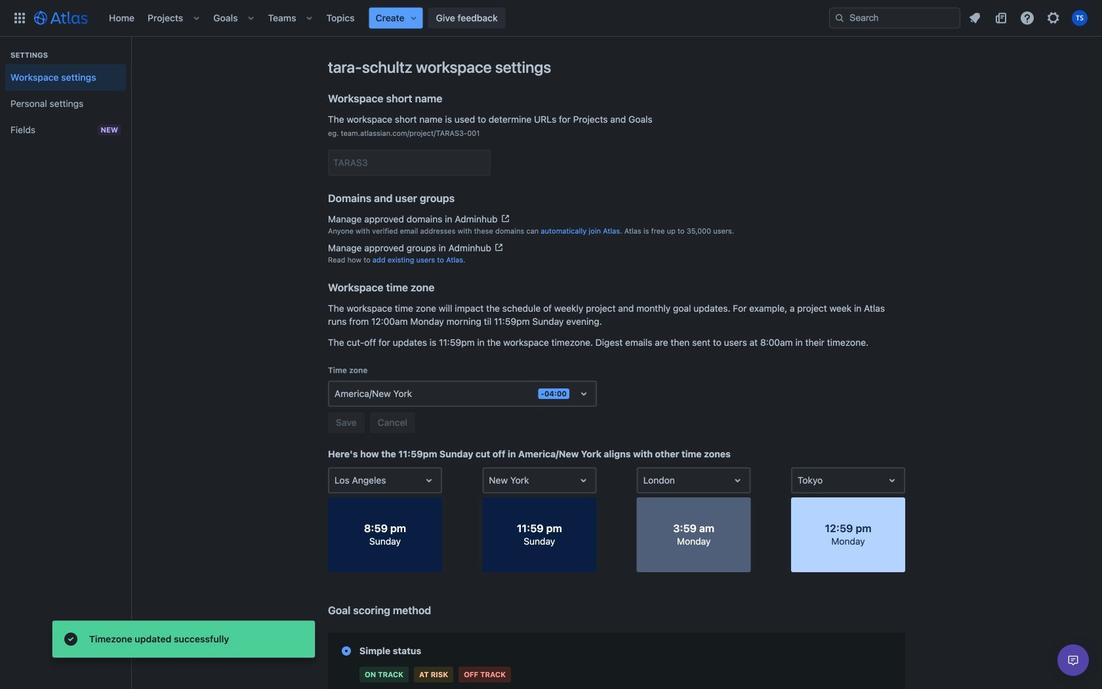 Task type: locate. For each thing, give the bounding box(es) containing it.
1 vertical spatial an external link image
[[494, 242, 505, 253]]

None field
[[330, 151, 490, 175]]

top element
[[8, 0, 830, 36]]

open image
[[576, 386, 592, 402], [421, 473, 437, 488], [576, 473, 592, 488], [730, 473, 746, 488], [885, 473, 901, 488]]

None text field
[[798, 474, 801, 487]]

help image
[[1020, 10, 1036, 26]]

group
[[5, 37, 126, 147]]

None search field
[[830, 8, 961, 29]]

None text field
[[644, 474, 646, 487]]

an external link image
[[500, 213, 511, 224], [494, 242, 505, 253]]

Search field
[[830, 8, 961, 29]]

switch to... image
[[12, 10, 28, 26]]

account image
[[1073, 10, 1088, 26]]

alert
[[53, 621, 315, 658]]

notifications image
[[968, 10, 983, 26]]

banner
[[0, 0, 1103, 37]]



Task type: vqa. For each thing, say whether or not it's contained in the screenshot.
the leftmost Settings icon
no



Task type: describe. For each thing, give the bounding box(es) containing it.
0 vertical spatial an external link image
[[500, 213, 511, 224]]

settings image
[[1046, 10, 1062, 26]]

open intercom messenger image
[[1066, 652, 1082, 668]]

search image
[[835, 13, 845, 23]]



